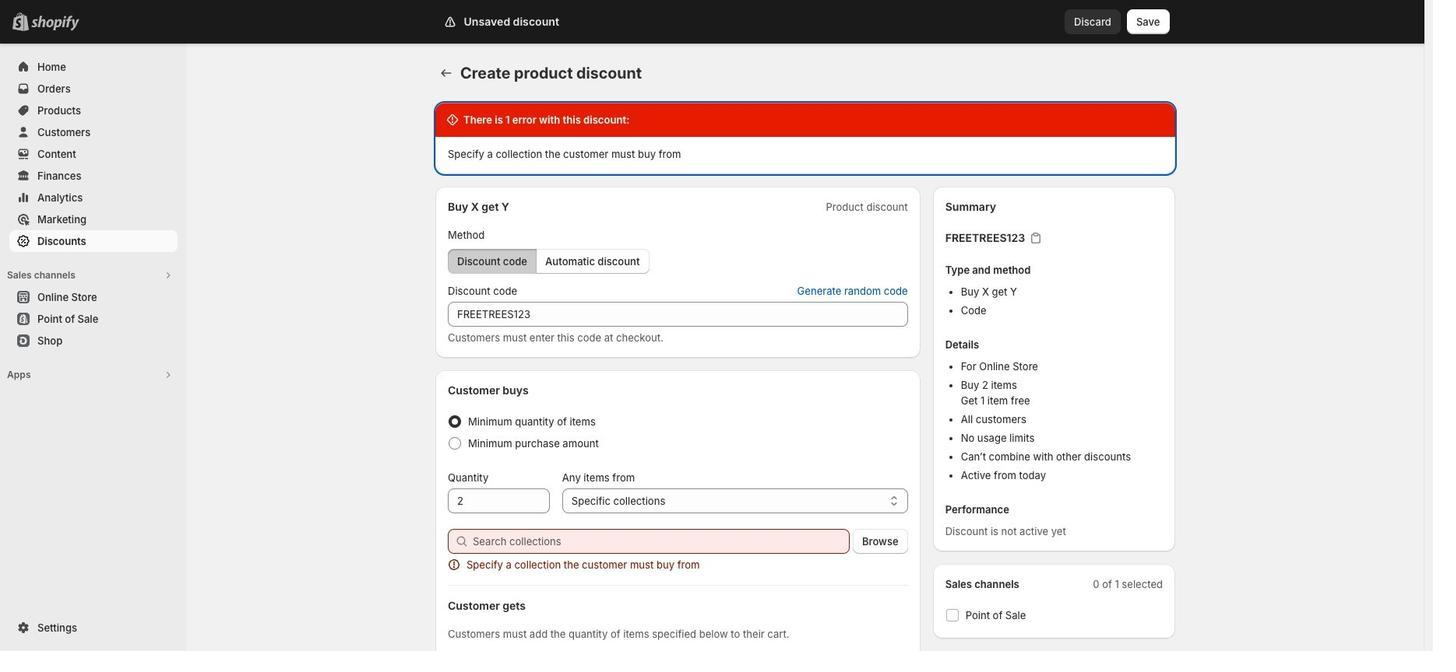 Task type: vqa. For each thing, say whether or not it's contained in the screenshot.
Shopify "image"
yes



Task type: describe. For each thing, give the bounding box(es) containing it.
shopify image
[[31, 16, 79, 31]]



Task type: locate. For each thing, give the bounding box(es) containing it.
None text field
[[448, 302, 908, 327], [448, 489, 550, 514], [448, 302, 908, 327], [448, 489, 550, 514]]

Search collections text field
[[473, 530, 850, 555]]



